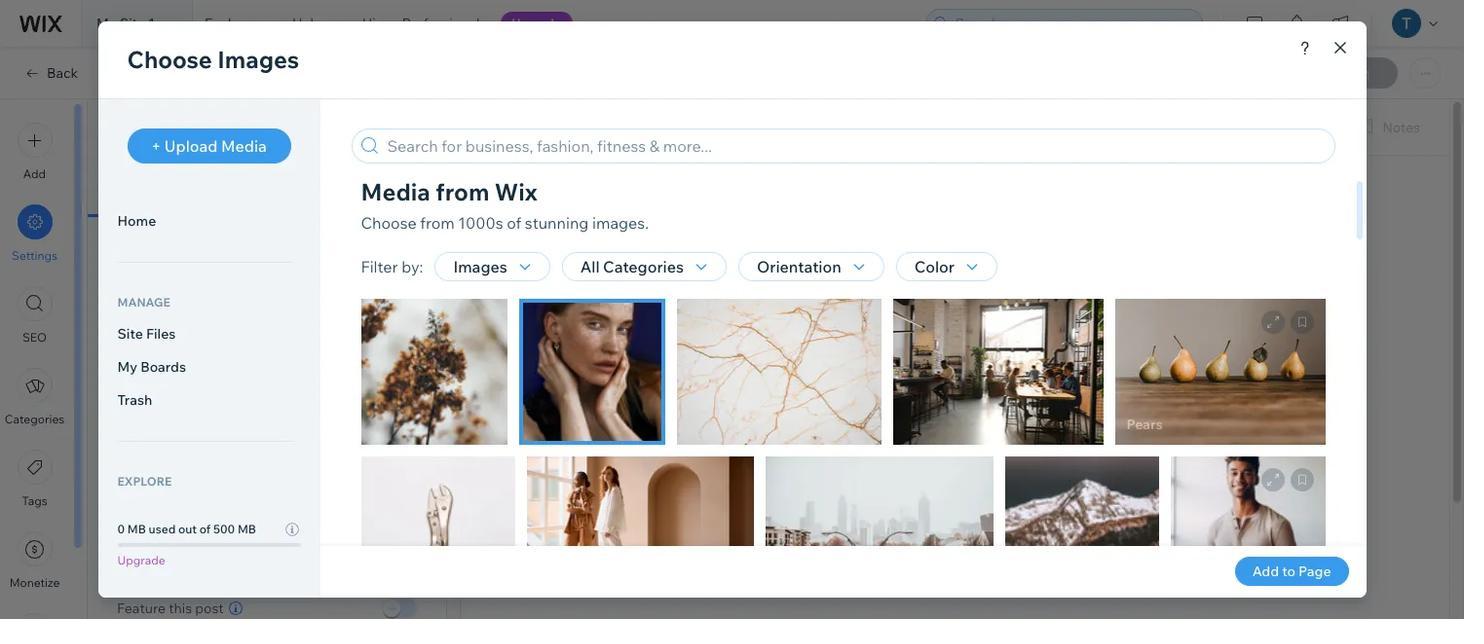 Task type: vqa. For each thing, say whether or not it's contained in the screenshot.
My
yes



Task type: locate. For each thing, give the bounding box(es) containing it.
add
[[23, 167, 46, 181]]

post
[[195, 600, 224, 618]]

add button
[[17, 123, 52, 181]]

post
[[117, 126, 154, 148]]

back button
[[23, 64, 78, 82]]

Add a Catchy Title text field
[[595, 187, 1303, 221]]

hire a professional link
[[351, 0, 492, 47]]

paragraph
[[609, 117, 675, 134]]

hire
[[362, 15, 389, 32]]

publish date
[[117, 436, 196, 453]]

1
[[148, 15, 155, 32]]

featured
[[117, 242, 174, 259]]

Publish date field
[[147, 460, 410, 493]]

translate image
[[17, 614, 52, 620]]

tags
[[22, 494, 47, 509]]

seo
[[22, 330, 47, 345]]

tags button
[[17, 450, 52, 509]]

help button
[[281, 0, 351, 47]]

upgrade
[[512, 16, 561, 30]]

feature this post
[[117, 600, 224, 618]]

menu
[[0, 111, 69, 620]]

my site 1
[[96, 15, 155, 32]]

settings
[[158, 126, 224, 148]]



Task type: describe. For each thing, give the bounding box(es) containing it.
settings button
[[12, 205, 57, 263]]

monetize
[[9, 576, 60, 590]]

settings
[[12, 248, 57, 263]]

categories
[[5, 412, 65, 427]]

monetize button
[[9, 532, 60, 590]]

categories button
[[5, 368, 65, 427]]

upgrade button
[[500, 12, 573, 35]]

notes
[[1383, 118, 1421, 136]]

seo button
[[17, 286, 52, 345]]

a
[[392, 15, 399, 32]]

advanced
[[325, 187, 389, 205]]

this
[[169, 600, 192, 618]]

notes button
[[1348, 114, 1427, 140]]

feature
[[117, 600, 166, 618]]

date
[[167, 436, 196, 453]]

help
[[292, 15, 322, 32]]

back
[[47, 64, 78, 82]]

post settings
[[117, 126, 224, 148]]

advanced button
[[267, 175, 446, 217]]

menu containing add
[[0, 111, 69, 620]]

hire a professional
[[362, 15, 480, 32]]

publish
[[117, 436, 164, 453]]

professional
[[402, 15, 480, 32]]

Search... field
[[950, 10, 1197, 37]]

my
[[96, 15, 116, 32]]

explore
[[205, 15, 252, 32]]

Writer field
[[147, 542, 389, 575]]

featured image
[[117, 242, 217, 259]]

image
[[177, 242, 217, 259]]

site
[[120, 15, 145, 32]]

paragraph button
[[605, 112, 695, 139]]

writer
[[117, 517, 157, 535]]



